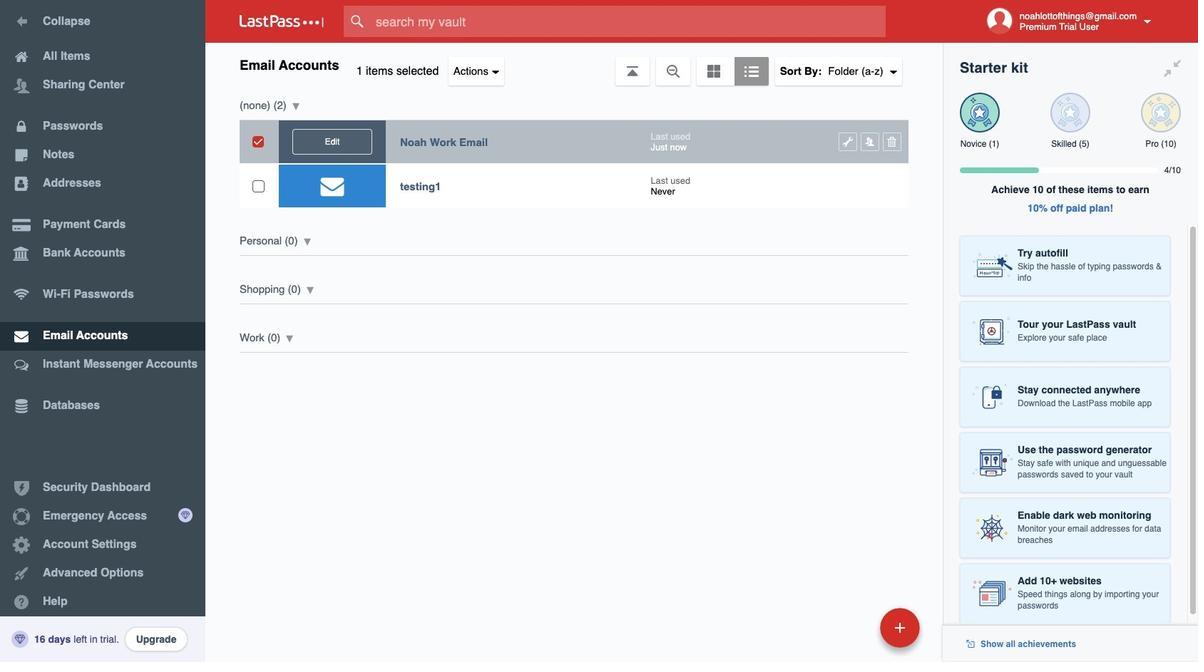 Task type: describe. For each thing, give the bounding box(es) containing it.
Search search field
[[344, 6, 913, 37]]

new item element
[[782, 608, 925, 648]]

new item navigation
[[782, 604, 928, 662]]

vault options navigation
[[205, 43, 943, 86]]

search my vault text field
[[344, 6, 913, 37]]



Task type: vqa. For each thing, say whether or not it's contained in the screenshot.
the 'New item' "icon" at the right bottom of page
no



Task type: locate. For each thing, give the bounding box(es) containing it.
main navigation navigation
[[0, 0, 205, 662]]

lastpass image
[[240, 15, 324, 28]]



